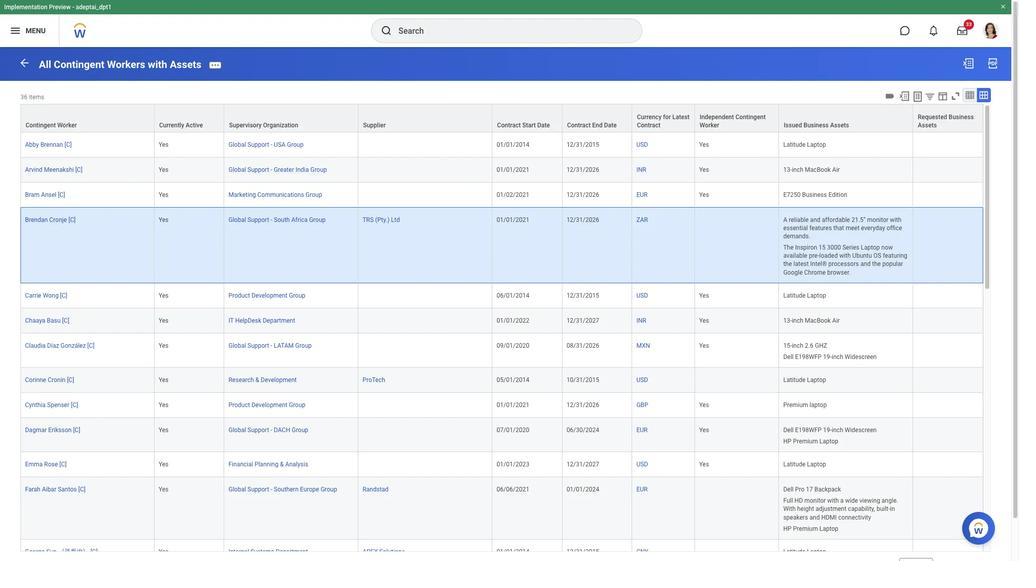 Task type: locate. For each thing, give the bounding box(es) containing it.
carrie wong [c] link
[[25, 290, 67, 299]]

5 global from the top
[[229, 427, 246, 434]]

macbook
[[805, 166, 831, 174], [805, 317, 831, 325]]

2 vertical spatial premium
[[794, 526, 818, 533]]

the down os
[[873, 261, 881, 268]]

5 support from the top
[[248, 427, 269, 434]]

0 vertical spatial inr
[[637, 166, 647, 174]]

2 date from the left
[[605, 122, 617, 129]]

corinne cronin [c]
[[25, 377, 74, 384]]

dell down 15-
[[784, 354, 794, 361]]

0 vertical spatial 12/31/2015
[[567, 141, 600, 148]]

1 vertical spatial &
[[280, 462, 284, 469]]

group up it helpdesk department "link"
[[289, 292, 306, 299]]

europe
[[300, 487, 319, 494]]

01/01/2021 up the 07/01/2020 on the bottom of page
[[497, 402, 530, 409]]

2 support from the top
[[248, 166, 269, 174]]

19- down laptop
[[824, 427, 832, 434]]

requested business assets button
[[914, 104, 983, 132]]

latitude laptop element down chrome
[[784, 290, 827, 299]]

business inside the e7250 business edition element
[[803, 192, 828, 199]]

speakers
[[784, 515, 809, 522]]

[c] for brendan cronje [c]
[[68, 217, 76, 224]]

support left greater
[[248, 166, 269, 174]]

e198wfp inside 15-inch 2.6 ghz dell e198wfp 19-inch widescreen
[[796, 354, 822, 361]]

3 eur link from the top
[[637, 485, 648, 494]]

19- down ghz
[[824, 354, 832, 361]]

0 vertical spatial macbook
[[805, 166, 831, 174]]

communications
[[258, 192, 304, 199]]

development
[[252, 292, 288, 299], [261, 377, 297, 384], [252, 402, 288, 409]]

department up "latam"
[[263, 317, 295, 325]]

inr link up mxn "link"
[[637, 315, 647, 325]]

0 vertical spatial 13-inch macbook air element
[[784, 164, 840, 174]]

cell
[[359, 133, 493, 158], [914, 133, 984, 158], [359, 158, 493, 183], [914, 158, 984, 183], [359, 183, 493, 208], [914, 183, 984, 208], [696, 208, 780, 284], [914, 284, 984, 309], [359, 309, 493, 334], [914, 309, 984, 334], [359, 334, 493, 368], [914, 334, 984, 368], [696, 368, 780, 393], [914, 368, 984, 393], [359, 393, 493, 418], [914, 393, 984, 418], [359, 418, 493, 453], [914, 418, 984, 453], [359, 453, 493, 478], [914, 453, 984, 478], [696, 478, 780, 540], [914, 478, 984, 540], [696, 540, 780, 562]]

hp down speakers
[[784, 526, 792, 533]]

contract left end
[[567, 122, 591, 129]]

global up the marketing
[[229, 166, 246, 174]]

0 vertical spatial 13-
[[784, 166, 792, 174]]

assets for issued business assets
[[831, 122, 850, 129]]

2 product development group link from the top
[[229, 400, 306, 409]]

[c] right brennan
[[65, 141, 72, 148]]

notifications large image
[[929, 26, 939, 36]]

latitude laptop down chrome
[[784, 292, 827, 299]]

trs (pty.) ltd
[[363, 217, 400, 224]]

1 inr link from the top
[[637, 164, 647, 174]]

1 vertical spatial inr
[[637, 317, 647, 325]]

0 horizontal spatial contract
[[498, 122, 521, 129]]

1 vertical spatial product
[[229, 402, 250, 409]]

0 horizontal spatial the
[[784, 261, 793, 268]]

3 global from the top
[[229, 217, 246, 224]]

e7250 business edition element
[[784, 189, 848, 199]]

1 vertical spatial 12/31/2027
[[567, 462, 600, 469]]

4 global from the top
[[229, 343, 246, 350]]

latitude for financial planning & analysis
[[784, 462, 806, 469]]

with inside full hd monitor with a wide viewing angle. with height adjustment capability, built-in speakers and hdmi connectivity
[[828, 498, 839, 505]]

eur for 01/01/2024
[[637, 487, 648, 494]]

01/01/2014 for usd
[[497, 141, 530, 148]]

eur link for 06/30/2024
[[637, 425, 648, 434]]

1 vertical spatial 13-inch macbook air element
[[784, 315, 840, 325]]

0 vertical spatial dell
[[784, 354, 794, 361]]

[c] right meenakshi at the left top
[[75, 166, 83, 174]]

solutions
[[380, 549, 405, 556]]

1 vertical spatial dell
[[784, 427, 794, 434]]

2 13-inch macbook air element from the top
[[784, 315, 840, 325]]

global support - southern europe group link
[[229, 485, 337, 494]]

1 vertical spatial widescreen
[[845, 427, 877, 434]]

0 vertical spatial monitor
[[868, 217, 889, 224]]

date right start
[[538, 122, 550, 129]]

1 vertical spatial inr link
[[637, 315, 647, 325]]

row containing currency for latest contract
[[20, 104, 984, 133]]

3 usd from the top
[[637, 377, 649, 384]]

01/02/2021
[[497, 192, 530, 199]]

inr up "zar" link
[[637, 166, 647, 174]]

4 items selected list from the top
[[784, 485, 909, 534]]

1 vertical spatial and
[[861, 261, 871, 268]]

1 vertical spatial dell e198wfp 19-inch widescreen element
[[784, 425, 877, 434]]

- left usa
[[271, 141, 273, 148]]

2 items selected list from the top
[[784, 340, 894, 362]]

with up adjustment
[[828, 498, 839, 505]]

1 01/01/2014 from the top
[[497, 141, 530, 148]]

carrie wong [c]
[[25, 292, 67, 299]]

aibar
[[42, 487, 56, 494]]

2 air from the top
[[833, 317, 840, 325]]

1 macbook from the top
[[805, 166, 831, 174]]

contingent for independent
[[736, 114, 766, 121]]

menu
[[26, 26, 46, 35]]

10 row from the top
[[20, 393, 984, 418]]

0 vertical spatial eur link
[[637, 189, 648, 199]]

close environment banner image
[[1001, 4, 1007, 10]]

export to excel image
[[963, 57, 975, 70], [899, 91, 911, 102]]

usd link for 06/01/2014
[[637, 290, 649, 299]]

group right africa
[[309, 217, 326, 224]]

2 eur from the top
[[637, 427, 648, 434]]

1 inr from the top
[[637, 166, 647, 174]]

business down the fullscreen image
[[949, 114, 974, 121]]

toolbar
[[884, 88, 992, 104]]

4 latitude laptop from the top
[[784, 462, 827, 469]]

1 contract from the left
[[498, 122, 521, 129]]

- left "latam"
[[271, 343, 273, 350]]

premium
[[784, 402, 809, 409], [794, 439, 818, 446], [794, 526, 818, 533]]

latitude laptop down speakers
[[784, 549, 827, 556]]

meenakshi
[[44, 166, 74, 174]]

13-inch macbook air element
[[784, 164, 840, 174], [784, 315, 840, 325]]

0 vertical spatial 01/01/2014
[[497, 141, 530, 148]]

product for 06/01/2014
[[229, 292, 250, 299]]

2 inr link from the top
[[637, 315, 647, 325]]

5 latitude laptop element from the top
[[784, 547, 827, 556]]

and inside full hd monitor with a wide viewing angle. with height adjustment capability, built-in speakers and hdmi connectivity
[[810, 515, 820, 522]]

3 01/01/2021 from the top
[[497, 402, 530, 409]]

2 dell from the top
[[784, 427, 794, 434]]

12/31/2026 for inr
[[567, 166, 600, 174]]

browser.
[[828, 269, 851, 276]]

business right "e7250"
[[803, 192, 828, 199]]

items selected list for 01/01/2024
[[784, 485, 909, 534]]

and down ubuntu
[[861, 261, 871, 268]]

contract inside currency for latest contract
[[637, 122, 661, 129]]

1 eur from the top
[[637, 192, 648, 199]]

items selected list containing dell e198wfp 19-inch widescreen
[[784, 425, 894, 446]]

13-inch macbook air
[[784, 166, 840, 174], [784, 317, 840, 325]]

0 vertical spatial hp premium laptop element
[[784, 436, 839, 446]]

helpdesk
[[235, 317, 261, 325]]

support inside 'link'
[[248, 217, 269, 224]]

4 support from the top
[[248, 343, 269, 350]]

2 01/01/2014 from the top
[[497, 549, 530, 556]]

- for southern
[[271, 487, 273, 494]]

usd for 06/01/2014
[[637, 292, 649, 299]]

usd for 01/01/2014
[[637, 141, 649, 148]]

support down supervisory organization
[[248, 141, 269, 148]]

1 vertical spatial hp
[[784, 526, 792, 533]]

0 vertical spatial and
[[811, 217, 821, 224]]

systems
[[251, 549, 274, 556]]

1 dell from the top
[[784, 354, 794, 361]]

laptop inside the inspiron 15 3000 series laptop now available pre-loaded with ubuntu os featuring the latest intel® processors and the popular google chrome browser.
[[861, 244, 880, 252]]

1 worker from the left
[[57, 122, 77, 129]]

worker inside independent contingent worker
[[700, 122, 720, 129]]

1 vertical spatial hp premium laptop
[[784, 526, 839, 533]]

2 product from the top
[[229, 402, 250, 409]]

1 usd from the top
[[637, 141, 649, 148]]

series
[[843, 244, 860, 252]]

laptop
[[808, 141, 827, 148], [861, 244, 880, 252], [808, 292, 827, 299], [808, 377, 827, 384], [820, 439, 839, 446], [808, 462, 827, 469], [820, 526, 839, 533], [808, 549, 827, 556]]

support down it helpdesk department
[[248, 343, 269, 350]]

0 horizontal spatial worker
[[57, 122, 77, 129]]

worker
[[57, 122, 77, 129], [700, 122, 720, 129]]

0 vertical spatial 01/01/2021
[[497, 166, 530, 174]]

[c] right spenser
[[71, 402, 78, 409]]

george sun （孫乔治） [c] link
[[25, 547, 98, 556]]

12 row from the top
[[20, 453, 984, 478]]

3 12/31/2015 from the top
[[567, 549, 600, 556]]

1 vertical spatial 01/01/2014
[[497, 549, 530, 556]]

1 vertical spatial 13-
[[784, 317, 792, 325]]

inr link for 12/31/2026
[[637, 164, 647, 174]]

1 support from the top
[[248, 141, 269, 148]]

global support - dach group link
[[229, 425, 308, 434]]

[c] right wong at the bottom of the page
[[60, 292, 67, 299]]

research & development link
[[229, 375, 297, 384]]

2 vertical spatial dell
[[784, 487, 794, 494]]

latitude down google
[[784, 292, 806, 299]]

items selected list
[[784, 215, 909, 277], [784, 340, 894, 362], [784, 425, 894, 446], [784, 485, 909, 534]]

6 global from the top
[[229, 487, 246, 494]]

2 latitude laptop from the top
[[784, 292, 827, 299]]

0 vertical spatial dell e198wfp 19-inch widescreen element
[[784, 352, 877, 361]]

support for south
[[248, 217, 269, 224]]

13-inch macbook air element up 15-inch 2.6 ghz element
[[784, 315, 840, 325]]

product development group link for 06/01/2014
[[229, 290, 306, 299]]

inr up mxn "link"
[[637, 317, 647, 325]]

[c] for chaaya basu [c]
[[62, 317, 69, 325]]

hp premium laptop down speakers
[[784, 526, 839, 533]]

internal systems department
[[229, 549, 308, 556]]

department for internal systems department
[[276, 549, 308, 556]]

contingent inside independent contingent worker
[[736, 114, 766, 121]]

1 vertical spatial product development group link
[[229, 400, 306, 409]]

business right issued
[[804, 122, 829, 129]]

internal systems department link
[[229, 547, 308, 556]]

- left south
[[271, 217, 273, 224]]

dell e198wfp 19-inch widescreen element
[[784, 352, 877, 361], [784, 425, 877, 434]]

currently active
[[159, 122, 203, 129]]

global for global support - dach group
[[229, 427, 246, 434]]

hd
[[795, 498, 804, 505]]

george sun （孫乔治） [c]
[[25, 549, 98, 556]]

latitude laptop element up premium laptop element
[[784, 375, 827, 384]]

global support - greater india group link
[[229, 164, 327, 174]]

product down research
[[229, 402, 250, 409]]

4 latitude from the top
[[784, 462, 806, 469]]

1 vertical spatial hp premium laptop element
[[784, 524, 839, 533]]

1 latitude from the top
[[784, 141, 806, 148]]

13- for 12/31/2026
[[784, 166, 792, 174]]

items selected list for 08/31/2026
[[784, 340, 894, 362]]

2 usd from the top
[[637, 292, 649, 299]]

premium for first hp premium laptop element from the top
[[794, 439, 818, 446]]

product development group link down research & development
[[229, 400, 306, 409]]

2 inr from the top
[[637, 317, 647, 325]]

8 row from the top
[[20, 334, 984, 368]]

usd link for 01/01/2014
[[637, 139, 649, 148]]

1 eur link from the top
[[637, 189, 648, 199]]

emma rose [c]
[[25, 462, 67, 469]]

0 vertical spatial 19-
[[824, 354, 832, 361]]

premium down speakers
[[794, 526, 818, 533]]

13-inch macbook air up the e7250 business edition element
[[784, 166, 840, 174]]

all contingent workers with assets main content
[[0, 47, 1012, 562]]

date right end
[[605, 122, 617, 129]]

assets inside requested business assets
[[919, 122, 937, 129]]

global support - latam group
[[229, 343, 312, 350]]

support down planning
[[248, 487, 269, 494]]

0 vertical spatial inr link
[[637, 164, 647, 174]]

dach
[[274, 427, 290, 434]]

12/31/2026
[[567, 166, 600, 174], [567, 192, 600, 199], [567, 217, 600, 224], [567, 402, 600, 409]]

intel®
[[811, 261, 827, 268]]

latitude for global support - usa group
[[784, 141, 806, 148]]

dagmar eriksson [c]
[[25, 427, 80, 434]]

ubuntu
[[853, 253, 873, 260]]

a reliable and affordable 21.5" monitor with essential features that meet everyday office demands. element
[[784, 215, 903, 240]]

12/31/2026 for zar
[[567, 217, 600, 224]]

latitude laptop element
[[784, 139, 827, 148], [784, 290, 827, 299], [784, 375, 827, 384], [784, 460, 827, 469], [784, 547, 827, 556]]

2 the from the left
[[873, 261, 881, 268]]

2 global from the top
[[229, 166, 246, 174]]

1 product development group from the top
[[229, 292, 306, 299]]

2 usd link from the top
[[637, 290, 649, 299]]

os
[[874, 253, 882, 260]]

1 air from the top
[[833, 166, 840, 174]]

contract inside contract start date popup button
[[498, 122, 521, 129]]

14 row from the top
[[20, 540, 984, 562]]

1 horizontal spatial monitor
[[868, 217, 889, 224]]

full
[[784, 498, 794, 505]]

business for requested
[[949, 114, 974, 121]]

- inside 'link'
[[271, 217, 273, 224]]

1 12/31/2027 from the top
[[567, 317, 600, 325]]

preview
[[49, 4, 71, 11]]

usd
[[637, 141, 649, 148], [637, 292, 649, 299], [637, 377, 649, 384], [637, 462, 649, 469]]

usd link
[[637, 139, 649, 148], [637, 290, 649, 299], [637, 375, 649, 384], [637, 460, 649, 469]]

spenser
[[47, 402, 69, 409]]

1 date from the left
[[538, 122, 550, 129]]

dell e198wfp 19-inch widescreen element down laptop
[[784, 425, 877, 434]]

1 horizontal spatial &
[[280, 462, 284, 469]]

2 vertical spatial development
[[252, 402, 288, 409]]

1 latitude laptop from the top
[[784, 141, 827, 148]]

1 items selected list from the top
[[784, 215, 909, 277]]

currency for latest contract
[[637, 114, 690, 129]]

product development group for 06/01/2014
[[229, 292, 306, 299]]

contingent up abby brennan [c] "link"
[[26, 122, 56, 129]]

and up features
[[811, 217, 821, 224]]

dell e198wfp 19-inch widescreen element down ghz
[[784, 352, 877, 361]]

latitude laptop up dell pro 17 backpack element
[[784, 462, 827, 469]]

9 row from the top
[[20, 368, 984, 393]]

items selected list containing 15-inch 2.6 ghz
[[784, 340, 894, 362]]

monitor inside a reliable and affordable 21.5" monitor with essential features that meet everyday office demands.
[[868, 217, 889, 224]]

1 vertical spatial premium
[[794, 439, 818, 446]]

corinne
[[25, 377, 46, 384]]

3 support from the top
[[248, 217, 269, 224]]

with up processors
[[840, 253, 851, 260]]

row containing corinne cronin [c]
[[20, 368, 984, 393]]

contract inside 'contract end date' popup button
[[567, 122, 591, 129]]

1 usd link from the top
[[637, 139, 649, 148]]

hdmi
[[822, 515, 837, 522]]

air up 15-inch 2.6 ghz dell e198wfp 19-inch widescreen
[[833, 317, 840, 325]]

support for usa
[[248, 141, 269, 148]]

export to excel image left 'export to worksheets' image on the right top of page
[[899, 91, 911, 102]]

connectivity
[[839, 515, 872, 522]]

0 horizontal spatial &
[[256, 377, 259, 384]]

1 01/01/2021 from the top
[[497, 166, 530, 174]]

monitor down dell pro 17 backpack
[[805, 498, 826, 505]]

1 horizontal spatial worker
[[700, 122, 720, 129]]

chaaya basu [c]
[[25, 317, 69, 325]]

1 vertical spatial 12/31/2015
[[567, 292, 600, 299]]

5 row from the top
[[20, 208, 984, 284]]

- left greater
[[271, 166, 273, 174]]

contingent right all
[[54, 58, 105, 71]]

macbook up the e7250 business edition element
[[805, 166, 831, 174]]

1 horizontal spatial the
[[873, 261, 881, 268]]

3 latitude laptop element from the top
[[784, 375, 827, 384]]

department inside "link"
[[263, 317, 295, 325]]

2 vertical spatial 12/31/2015
[[567, 549, 600, 556]]

4 usd link from the top
[[637, 460, 649, 469]]

2 13-inch macbook air from the top
[[784, 317, 840, 325]]

13-inch macbook air for 12/31/2026
[[784, 166, 840, 174]]

- inside the menu banner
[[72, 4, 74, 11]]

1 vertical spatial air
[[833, 317, 840, 325]]

1 vertical spatial product development group
[[229, 402, 306, 409]]

hp premium laptop down dell e198wfp 19-inch widescreen
[[784, 439, 839, 446]]

2 12/31/2027 from the top
[[567, 462, 600, 469]]

latitude for product development group
[[784, 292, 806, 299]]

monitor inside full hd monitor with a wide viewing angle. with height adjustment capability, built-in speakers and hdmi connectivity
[[805, 498, 826, 505]]

08/31/2026
[[567, 343, 600, 350]]

row
[[20, 104, 984, 133], [20, 133, 984, 158], [20, 158, 984, 183], [20, 183, 984, 208], [20, 208, 984, 284], [20, 284, 984, 309], [20, 309, 984, 334], [20, 334, 984, 368], [20, 368, 984, 393], [20, 393, 984, 418], [20, 418, 984, 453], [20, 453, 984, 478], [20, 478, 984, 540], [20, 540, 984, 562]]

2 19- from the top
[[824, 427, 832, 434]]

latitude laptop element up dell pro 17 backpack element
[[784, 460, 827, 469]]

13-inch macbook air element for 12/31/2027
[[784, 315, 840, 325]]

southern
[[274, 487, 299, 494]]

chaaya
[[25, 317, 45, 325]]

pagination element
[[940, 553, 992, 562]]

1 vertical spatial eur
[[637, 427, 648, 434]]

full hd monitor with a wide viewing angle. with height adjustment capability, built-in speakers and hdmi connectivity element
[[784, 496, 899, 522]]

2 hp from the top
[[784, 526, 792, 533]]

worker up brennan
[[57, 122, 77, 129]]

2 vertical spatial business
[[803, 192, 828, 199]]

with
[[784, 506, 796, 513]]

product
[[229, 292, 250, 299], [229, 402, 250, 409]]

global inside 'link'
[[229, 217, 246, 224]]

business inside requested business assets
[[949, 114, 974, 121]]

usd for 05/01/2014
[[637, 377, 649, 384]]

[c] for cynthia spenser [c]
[[71, 402, 78, 409]]

[c] right the cronje
[[68, 217, 76, 224]]

the
[[784, 261, 793, 268], [873, 261, 881, 268]]

2 vertical spatial and
[[810, 515, 820, 522]]

row containing bram ansel [c]
[[20, 183, 984, 208]]

4 usd from the top
[[637, 462, 649, 469]]

product development group link up it helpdesk department "link"
[[229, 290, 306, 299]]

global support - south africa group link
[[229, 215, 326, 224]]

latitude down issued
[[784, 141, 806, 148]]

mxn link
[[637, 340, 651, 350]]

01/01/2021 for gbp
[[497, 402, 530, 409]]

0 vertical spatial &
[[256, 377, 259, 384]]

01/01/2014 for cny
[[497, 549, 530, 556]]

menu banner
[[0, 0, 1012, 47]]

usd for 01/01/2023
[[637, 462, 649, 469]]

trs
[[363, 217, 374, 224]]

2 e198wfp from the top
[[796, 427, 822, 434]]

1 13-inch macbook air element from the top
[[784, 164, 840, 174]]

2 latitude from the top
[[784, 292, 806, 299]]

0 vertical spatial widescreen
[[845, 354, 877, 361]]

pro
[[796, 487, 805, 494]]

1 vertical spatial contingent
[[736, 114, 766, 121]]

department
[[263, 317, 295, 325], [276, 549, 308, 556]]

6 support from the top
[[248, 487, 269, 494]]

7 row from the top
[[20, 309, 984, 334]]

dell up full
[[784, 487, 794, 494]]

1 vertical spatial export to excel image
[[899, 91, 911, 102]]

inbox large image
[[958, 26, 968, 36]]

33
[[967, 22, 973, 27]]

development down "latam"
[[261, 377, 297, 384]]

1 vertical spatial eur link
[[637, 425, 648, 434]]

2 vertical spatial 01/01/2021
[[497, 402, 530, 409]]

1 vertical spatial development
[[261, 377, 297, 384]]

2 hp premium laptop element from the top
[[784, 524, 839, 533]]

2 12/31/2026 from the top
[[567, 192, 600, 199]]

4 row from the top
[[20, 183, 984, 208]]

latitude up premium laptop element
[[784, 377, 806, 384]]

1 e198wfp from the top
[[796, 354, 822, 361]]

2 row from the top
[[20, 133, 984, 158]]

hp premium laptop element
[[784, 436, 839, 446], [784, 524, 839, 533]]

1 vertical spatial monitor
[[805, 498, 826, 505]]

hp premium laptop element down speakers
[[784, 524, 839, 533]]

product for 01/01/2021
[[229, 402, 250, 409]]

3 latitude from the top
[[784, 377, 806, 384]]

dell down premium laptop
[[784, 427, 794, 434]]

[c] inside "link"
[[65, 141, 72, 148]]

- left dach
[[271, 427, 273, 434]]

independent
[[700, 114, 735, 121]]

3 usd link from the top
[[637, 375, 649, 384]]

12/31/2027 up 08/31/2026
[[567, 317, 600, 325]]

0 horizontal spatial date
[[538, 122, 550, 129]]

latitude laptop for financial planning & analysis
[[784, 462, 827, 469]]

2 horizontal spatial contract
[[637, 122, 661, 129]]

2 worker from the left
[[700, 122, 720, 129]]

latitude laptop element down speakers
[[784, 547, 827, 556]]

2 12/31/2015 from the top
[[567, 292, 600, 299]]

6 row from the top
[[20, 284, 984, 309]]

contingent right independent
[[736, 114, 766, 121]]

support for latam
[[248, 343, 269, 350]]

0 vertical spatial development
[[252, 292, 288, 299]]

product development group for 01/01/2021
[[229, 402, 306, 409]]

global up financial
[[229, 427, 246, 434]]

and
[[811, 217, 821, 224], [861, 261, 871, 268], [810, 515, 820, 522]]

15-inch 2.6 ghz dell e198wfp 19-inch widescreen
[[784, 343, 877, 361]]

latam
[[274, 343, 294, 350]]

11 row from the top
[[20, 418, 984, 453]]

export to excel image left view printable version (pdf) icon
[[963, 57, 975, 70]]

[c] for emma rose [c]
[[59, 462, 67, 469]]

currently
[[159, 122, 184, 129]]

support left dach
[[248, 427, 269, 434]]

carrie
[[25, 292, 41, 299]]

1 horizontal spatial contract
[[567, 122, 591, 129]]

1 vertical spatial department
[[276, 549, 308, 556]]

0 vertical spatial 12/31/2027
[[567, 317, 600, 325]]

1 vertical spatial 13-inch macbook air
[[784, 317, 840, 325]]

items selected list containing dell pro 17 backpack
[[784, 485, 909, 534]]

[c] for arvind meenakshi [c]
[[75, 166, 83, 174]]

3 eur from the top
[[637, 487, 648, 494]]

0 vertical spatial business
[[949, 114, 974, 121]]

product development group up it helpdesk department "link"
[[229, 292, 306, 299]]

inr for 12/31/2026
[[637, 166, 647, 174]]

0 vertical spatial product
[[229, 292, 250, 299]]

1 row from the top
[[20, 104, 984, 133]]

1 latitude laptop element from the top
[[784, 139, 827, 148]]

support for dach
[[248, 427, 269, 434]]

1 product development group link from the top
[[229, 290, 306, 299]]

1 horizontal spatial assets
[[831, 122, 850, 129]]

5 latitude laptop from the top
[[784, 549, 827, 556]]

all contingent workers with assets
[[39, 58, 202, 71]]

0 vertical spatial product development group
[[229, 292, 306, 299]]

sun
[[46, 549, 57, 556]]

items selected list containing a reliable and affordable 21.5" monitor with essential features that meet everyday office demands.
[[784, 215, 909, 277]]

1 vertical spatial e198wfp
[[796, 427, 822, 434]]

dell pro 17 backpack element
[[784, 485, 842, 494]]

0 vertical spatial hp
[[784, 439, 792, 446]]

supplier
[[363, 122, 386, 129]]

[c] for corinne cronin [c]
[[67, 377, 74, 384]]

0 vertical spatial product development group link
[[229, 290, 306, 299]]

business inside issued business assets popup button
[[804, 122, 829, 129]]

air for 12/31/2027
[[833, 317, 840, 325]]

2 contract from the left
[[567, 122, 591, 129]]

items
[[29, 94, 44, 101]]

1 widescreen from the top
[[845, 354, 877, 361]]

date inside popup button
[[605, 122, 617, 129]]

currently active button
[[155, 104, 224, 132]]

1 vertical spatial business
[[804, 122, 829, 129]]

currency
[[637, 114, 662, 121]]

latitude laptop up premium laptop element
[[784, 377, 827, 384]]

[c] right ansel
[[58, 192, 65, 199]]

0 vertical spatial 13-inch macbook air
[[784, 166, 840, 174]]

search image
[[380, 25, 393, 37]]

george
[[25, 549, 45, 556]]

0 vertical spatial e198wfp
[[796, 354, 822, 361]]

1 vertical spatial 01/01/2021
[[497, 217, 530, 224]]

cronin
[[48, 377, 66, 384]]

[c] right basu
[[62, 317, 69, 325]]

2 macbook from the top
[[805, 317, 831, 325]]

1 hp from the top
[[784, 439, 792, 446]]

inr link up "zar" link
[[637, 164, 647, 174]]

& left the analysis
[[280, 462, 284, 469]]

premium down dell e198wfp 19-inch widescreen
[[794, 439, 818, 446]]

2 13- from the top
[[784, 317, 792, 325]]

business for issued
[[804, 122, 829, 129]]

department for it helpdesk department
[[263, 317, 295, 325]]

[c] right rose
[[59, 462, 67, 469]]

0 horizontal spatial export to excel image
[[899, 91, 911, 102]]

air for 12/31/2026
[[833, 166, 840, 174]]

0 vertical spatial hp premium laptop
[[784, 439, 839, 446]]

date inside popup button
[[538, 122, 550, 129]]

2 01/01/2021 from the top
[[497, 217, 530, 224]]

1 hp premium laptop from the top
[[784, 439, 839, 446]]

0 vertical spatial contingent
[[54, 58, 105, 71]]

e198wfp down 2.6
[[796, 354, 822, 361]]

06/01/2014
[[497, 292, 530, 299]]

2 vertical spatial eur
[[637, 487, 648, 494]]

3 latitude laptop from the top
[[784, 377, 827, 384]]

13- up "e7250"
[[784, 166, 792, 174]]

3 items selected list from the top
[[784, 425, 894, 446]]

1 vertical spatial macbook
[[805, 317, 831, 325]]

0 vertical spatial export to excel image
[[963, 57, 975, 70]]

global for global support - greater india group
[[229, 166, 246, 174]]

brendan cronje [c]
[[25, 217, 76, 224]]

0 vertical spatial eur
[[637, 192, 648, 199]]

development up global support - dach group link
[[252, 402, 288, 409]]

2 vertical spatial eur link
[[637, 485, 648, 494]]

& right research
[[256, 377, 259, 384]]

3 row from the top
[[20, 158, 984, 183]]

development up it helpdesk department "link"
[[252, 292, 288, 299]]

2 horizontal spatial assets
[[919, 122, 937, 129]]

air up edition
[[833, 166, 840, 174]]

usd link for 05/01/2014
[[637, 375, 649, 384]]

0 vertical spatial department
[[263, 317, 295, 325]]

with inside a reliable and affordable 21.5" monitor with essential features that meet everyday office demands.
[[891, 217, 902, 224]]

0 horizontal spatial monitor
[[805, 498, 826, 505]]

latitude for internal systems department
[[784, 549, 806, 556]]

contract for contract start date
[[498, 122, 521, 129]]

contract left start
[[498, 122, 521, 129]]

1 horizontal spatial date
[[605, 122, 617, 129]]

01/01/2021 for inr
[[497, 166, 530, 174]]

2 vertical spatial contingent
[[26, 122, 56, 129]]

view printable version (pdf) image
[[988, 57, 1000, 70]]

eur
[[637, 192, 648, 199], [637, 427, 648, 434], [637, 487, 648, 494]]

global down financial
[[229, 487, 246, 494]]

1 vertical spatial 19-
[[824, 427, 832, 434]]

global down supervisory
[[229, 141, 246, 148]]

fullscreen image
[[951, 91, 962, 102]]

product development group up global support - dach group link
[[229, 402, 306, 409]]

2 dell e198wfp 19-inch widescreen element from the top
[[784, 425, 877, 434]]

dell for dell e198wfp 19-inch widescreen
[[784, 427, 794, 434]]

the up google
[[784, 261, 793, 268]]

0 vertical spatial air
[[833, 166, 840, 174]]

[c] right （孫乔治）
[[90, 549, 98, 556]]

date for contract start date
[[538, 122, 550, 129]]

13-inch macbook air up 15-inch 2.6 ghz element
[[784, 317, 840, 325]]

12/31/2027 for usd
[[567, 462, 600, 469]]

tag image
[[885, 91, 896, 102]]



Task type: vqa. For each thing, say whether or not it's contained in the screenshot.
list
no



Task type: describe. For each thing, give the bounding box(es) containing it.
farah
[[25, 487, 40, 494]]

chaaya basu [c] link
[[25, 315, 69, 325]]

2.6
[[805, 343, 814, 350]]

the
[[784, 244, 794, 252]]

group right usa
[[287, 141, 304, 148]]

eur for 06/30/2024
[[637, 427, 648, 434]]

development for 01/01/2021
[[252, 402, 288, 409]]

contract end date button
[[563, 104, 632, 132]]

row containing arvind meenakshi [c]
[[20, 158, 984, 183]]

2 widescreen from the top
[[845, 427, 877, 434]]

capability,
[[849, 506, 876, 513]]

development for 06/01/2014
[[252, 292, 288, 299]]

independent contingent worker button
[[696, 104, 779, 132]]

19- inside 15-inch 2.6 ghz dell e198wfp 19-inch widescreen
[[824, 354, 832, 361]]

global support - dach group
[[229, 427, 308, 434]]

latitude laptop element for product development group
[[784, 290, 827, 299]]

10/31/2015
[[567, 377, 600, 384]]

the inspiron 15 3000 series laptop now available pre-loaded with ubuntu os featuring the latest intel® processors and the popular google chrome browser. element
[[784, 242, 908, 276]]

cronje
[[49, 217, 67, 224]]

[c] right santos
[[78, 487, 86, 494]]

financial
[[229, 462, 253, 469]]

gbp link
[[637, 400, 649, 409]]

with inside the inspiron 15 3000 series laptop now available pre-loaded with ubuntu os featuring the latest intel® processors and the popular google chrome browser.
[[840, 253, 851, 260]]

global for global support - south africa group
[[229, 217, 246, 224]]

[c] for abby brennan [c]
[[65, 141, 72, 148]]

dell e198wfp 19-inch widescreen
[[784, 427, 877, 434]]

dell pro 17 backpack
[[784, 487, 842, 494]]

12/31/2015 for product development group
[[567, 292, 600, 299]]

12/31/2015 for global support - usa group
[[567, 141, 600, 148]]

adeptai_dpt1
[[76, 4, 112, 11]]

claudia díaz gonzález [c] link
[[25, 340, 95, 350]]

01/01/2024
[[567, 487, 600, 494]]

randstad link
[[363, 485, 389, 494]]

0 vertical spatial premium
[[784, 402, 809, 409]]

inspiron
[[796, 244, 818, 252]]

contract for contract end date
[[567, 122, 591, 129]]

(pty.)
[[375, 217, 390, 224]]

usd link for 01/01/2023
[[637, 460, 649, 469]]

0 horizontal spatial assets
[[170, 58, 202, 71]]

group inside 'link'
[[309, 217, 326, 224]]

- for dach
[[271, 427, 273, 434]]

analysis
[[285, 462, 308, 469]]

1 hp premium laptop element from the top
[[784, 436, 839, 446]]

arvind meenakshi [c] link
[[25, 164, 83, 174]]

macbook for 12/31/2026
[[805, 166, 831, 174]]

chrome
[[805, 269, 826, 276]]

13-inch macbook air for 12/31/2027
[[784, 317, 840, 325]]

- for latam
[[271, 343, 273, 350]]

group right europe
[[321, 487, 337, 494]]

06/30/2024
[[567, 427, 600, 434]]

09/01/2020
[[497, 343, 530, 350]]

built-
[[877, 506, 891, 513]]

marketing
[[229, 192, 256, 199]]

latitude for research & development
[[784, 377, 806, 384]]

latitude laptop element for financial planning & analysis
[[784, 460, 827, 469]]

full hd monitor with a wide viewing angle. with height adjustment capability, built-in speakers and hdmi connectivity
[[784, 498, 899, 522]]

farah aibar santos [c]
[[25, 487, 86, 494]]

latitude laptop for internal systems department
[[784, 549, 827, 556]]

01/01/2022
[[497, 317, 530, 325]]

and inside the inspiron 15 3000 series laptop now available pre-loaded with ubuntu os featuring the latest intel® processors and the popular google chrome browser.
[[861, 261, 871, 268]]

features
[[810, 225, 832, 232]]

global support - usa group link
[[229, 139, 304, 148]]

12/31/2027 for inr
[[567, 317, 600, 325]]

eur for 12/31/2026
[[637, 192, 648, 199]]

2 hp premium laptop from the top
[[784, 526, 839, 533]]

& inside research & development link
[[256, 377, 259, 384]]

1 the from the left
[[784, 261, 793, 268]]

latitude laptop for research & development
[[784, 377, 827, 384]]

3000
[[828, 244, 842, 252]]

row containing brendan cronje [c]
[[20, 208, 984, 284]]

widescreen inside 15-inch 2.6 ghz dell e198wfp 19-inch widescreen
[[845, 354, 877, 361]]

global for global support - southern europe group
[[229, 487, 246, 494]]

abby
[[25, 141, 39, 148]]

wide
[[846, 498, 859, 505]]

worker inside contingent worker 'popup button'
[[57, 122, 77, 129]]

zar
[[637, 217, 648, 224]]

featuring
[[884, 253, 908, 260]]

apex
[[363, 549, 378, 556]]

all contingent workers with assets link
[[39, 58, 202, 71]]

- for usa
[[271, 141, 273, 148]]

it
[[229, 317, 234, 325]]

cynthia spenser [c]
[[25, 402, 78, 409]]

row containing emma rose [c]
[[20, 453, 984, 478]]

items selected list for 12/31/2026
[[784, 215, 909, 277]]

internal
[[229, 549, 249, 556]]

support for southern
[[248, 487, 269, 494]]

mxn
[[637, 343, 651, 350]]

01/01/2023
[[497, 462, 530, 469]]

toolbar inside the all contingent workers with assets main content
[[884, 88, 992, 104]]

assets for requested business assets
[[919, 122, 937, 129]]

dell inside 15-inch 2.6 ghz dell e198wfp 19-inch widescreen
[[784, 354, 794, 361]]

15
[[819, 244, 826, 252]]

global support - usa group
[[229, 141, 304, 148]]

premium for 1st hp premium laptop element from the bottom of the the all contingent workers with assets main content
[[794, 526, 818, 533]]

date for contract end date
[[605, 122, 617, 129]]

12/31/2026 for eur
[[567, 192, 600, 199]]

latitude laptop for global support - usa group
[[784, 141, 827, 148]]

profile logan mcneil image
[[983, 23, 1000, 41]]

supervisory
[[229, 122, 262, 129]]

for
[[664, 114, 671, 121]]

row containing george sun （孫乔治） [c]
[[20, 540, 984, 562]]

start
[[523, 122, 536, 129]]

popular
[[883, 261, 904, 268]]

previous page image
[[18, 57, 31, 69]]

latitude laptop element for global support - usa group
[[784, 139, 827, 148]]

eur link for 01/01/2024
[[637, 485, 648, 494]]

items selected list for 06/30/2024
[[784, 425, 894, 446]]

15-inch 2.6 ghz element
[[784, 340, 828, 350]]

eriksson
[[48, 427, 72, 434]]

africa
[[292, 217, 308, 224]]

row containing cynthia spenser [c]
[[20, 393, 984, 418]]

01/01/2021 for zar
[[497, 217, 530, 224]]

- for south
[[271, 217, 273, 224]]

global for global support - latam group
[[229, 343, 246, 350]]

click to view/edit grid preferences image
[[938, 91, 949, 102]]

justify image
[[9, 25, 22, 37]]

- for adeptai_dpt1
[[72, 4, 74, 11]]

apex solutions
[[363, 549, 405, 556]]

group up dach
[[289, 402, 306, 409]]

group right "latam"
[[295, 343, 312, 350]]

row containing claudia díaz gonzález [c]
[[20, 334, 984, 368]]

macbook for 12/31/2027
[[805, 317, 831, 325]]

contingent inside 'popup button'
[[26, 122, 56, 129]]

row containing chaaya basu [c]
[[20, 309, 984, 334]]

21.5"
[[852, 217, 866, 224]]

- for greater
[[271, 166, 273, 174]]

brennan
[[40, 141, 63, 148]]

with right workers
[[148, 58, 167, 71]]

premium laptop element
[[784, 400, 827, 409]]

1 horizontal spatial export to excel image
[[963, 57, 975, 70]]

[c] for dagmar eriksson [c]
[[73, 427, 80, 434]]

[c] for carrie wong [c]
[[60, 292, 67, 299]]

financial planning & analysis link
[[229, 460, 308, 469]]

select to filter grid data image
[[925, 91, 936, 102]]

e7250 business edition
[[784, 192, 848, 199]]

& inside financial planning & analysis link
[[280, 462, 284, 469]]

latitude laptop element for research & development
[[784, 375, 827, 384]]

latitude laptop for product development group
[[784, 292, 827, 299]]

it helpdesk department
[[229, 317, 295, 325]]

13-inch macbook air element for 12/31/2026
[[784, 164, 840, 174]]

rose
[[44, 462, 58, 469]]

row containing carrie wong [c]
[[20, 284, 984, 309]]

group down india
[[306, 192, 322, 199]]

latitude laptop element for internal systems department
[[784, 547, 827, 556]]

business for e7250
[[803, 192, 828, 199]]

menu button
[[0, 14, 59, 47]]

dell for dell pro 17 backpack
[[784, 487, 794, 494]]

pre-
[[809, 253, 820, 260]]

global support - greater india group
[[229, 166, 327, 174]]

a reliable and affordable 21.5" monitor with essential features that meet everyday office demands.
[[784, 217, 903, 240]]

[c] inside "link"
[[87, 343, 95, 350]]

marketing communications group
[[229, 192, 322, 199]]

table image
[[965, 90, 976, 100]]

contingent for all
[[54, 58, 105, 71]]

group right dach
[[292, 427, 308, 434]]

group right india
[[311, 166, 327, 174]]

inr for 12/31/2027
[[637, 317, 647, 325]]

santos
[[58, 487, 77, 494]]

Search Workday  search field
[[399, 19, 621, 42]]

row containing dagmar eriksson [c]
[[20, 418, 984, 453]]

eur link for 12/31/2026
[[637, 189, 648, 199]]

global for global support - usa group
[[229, 141, 246, 148]]

affordable
[[822, 217, 851, 224]]

12/31/2026 for gbp
[[567, 402, 600, 409]]

export to worksheets image
[[912, 91, 925, 103]]

the inspiron 15 3000 series laptop now available pre-loaded with ubuntu os featuring the latest intel® processors and the popular google chrome browser.
[[784, 244, 908, 276]]

[c] for bram ansel [c]
[[58, 192, 65, 199]]

row containing abby brennan [c]
[[20, 133, 984, 158]]

1 dell e198wfp 19-inch widescreen element from the top
[[784, 352, 877, 361]]

gbp
[[637, 402, 649, 409]]

available
[[784, 253, 808, 260]]

supplier button
[[359, 104, 492, 132]]

financial planning & analysis
[[229, 462, 308, 469]]

it helpdesk department link
[[229, 315, 295, 325]]

（孫乔治）
[[58, 549, 89, 556]]

13- for 12/31/2027
[[784, 317, 792, 325]]

expand table image
[[979, 90, 990, 100]]

india
[[296, 166, 309, 174]]

12/31/2015 for internal systems department
[[567, 549, 600, 556]]

global support - south africa group
[[229, 217, 326, 224]]

workers
[[107, 58, 145, 71]]

a
[[841, 498, 844, 505]]

row containing farah aibar santos [c]
[[20, 478, 984, 540]]

and inside a reliable and affordable 21.5" monitor with essential features that meet everyday office demands.
[[811, 217, 821, 224]]

product development group link for 01/01/2021
[[229, 400, 306, 409]]



